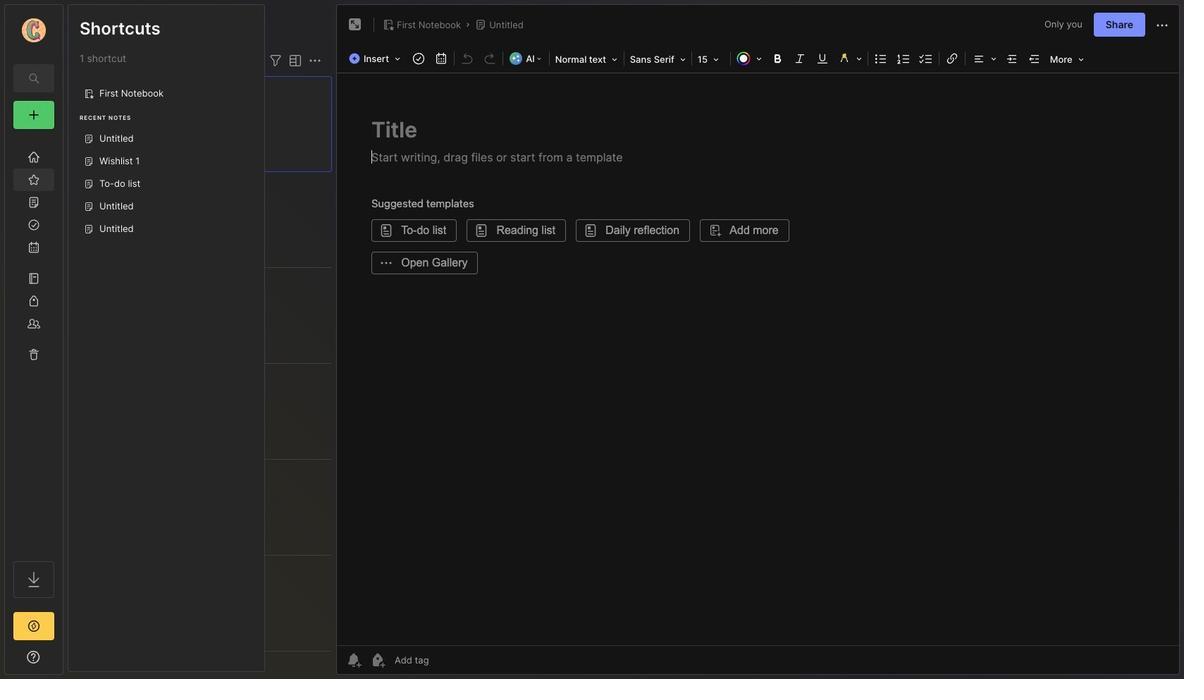 Task type: vqa. For each thing, say whether or not it's contained in the screenshot.
the
no



Task type: describe. For each thing, give the bounding box(es) containing it.
alignment image
[[967, 49, 1001, 68]]

font color image
[[732, 49, 766, 68]]

numbered list image
[[894, 49, 914, 68]]

calendar event image
[[432, 49, 451, 68]]

edit search image
[[25, 70, 42, 87]]

bulleted list image
[[871, 49, 891, 68]]

account image
[[22, 18, 46, 42]]

upgrade image
[[25, 618, 42, 635]]

bold image
[[768, 49, 787, 68]]

tree inside main element
[[5, 138, 63, 549]]

Account field
[[5, 16, 63, 44]]

expand note image
[[347, 16, 364, 33]]

main element
[[0, 0, 68, 679]]



Task type: locate. For each thing, give the bounding box(es) containing it.
font size image
[[694, 49, 729, 68]]

font family image
[[626, 49, 690, 68]]

Note Editor text field
[[337, 73, 1180, 645]]

add a reminder image
[[346, 652, 362, 668]]

insert link image
[[943, 49, 962, 68]]

WHAT'S NEW field
[[5, 646, 63, 668]]

underline image
[[813, 49, 833, 68]]

note window element
[[336, 4, 1180, 675]]

indent image
[[1003, 49, 1022, 68]]

tree
[[5, 138, 63, 549]]

more image
[[1046, 49, 1088, 68]]

insert image
[[346, 49, 408, 68]]

click to expand image
[[62, 653, 72, 670]]

home image
[[27, 150, 41, 164]]

task image
[[409, 49, 429, 68]]

checklist image
[[916, 49, 936, 68]]

heading level image
[[551, 49, 622, 68]]

add tag image
[[369, 652, 386, 668]]

highlight image
[[834, 49, 866, 68]]

italic image
[[790, 49, 810, 68]]

outdent image
[[1025, 49, 1045, 68]]



